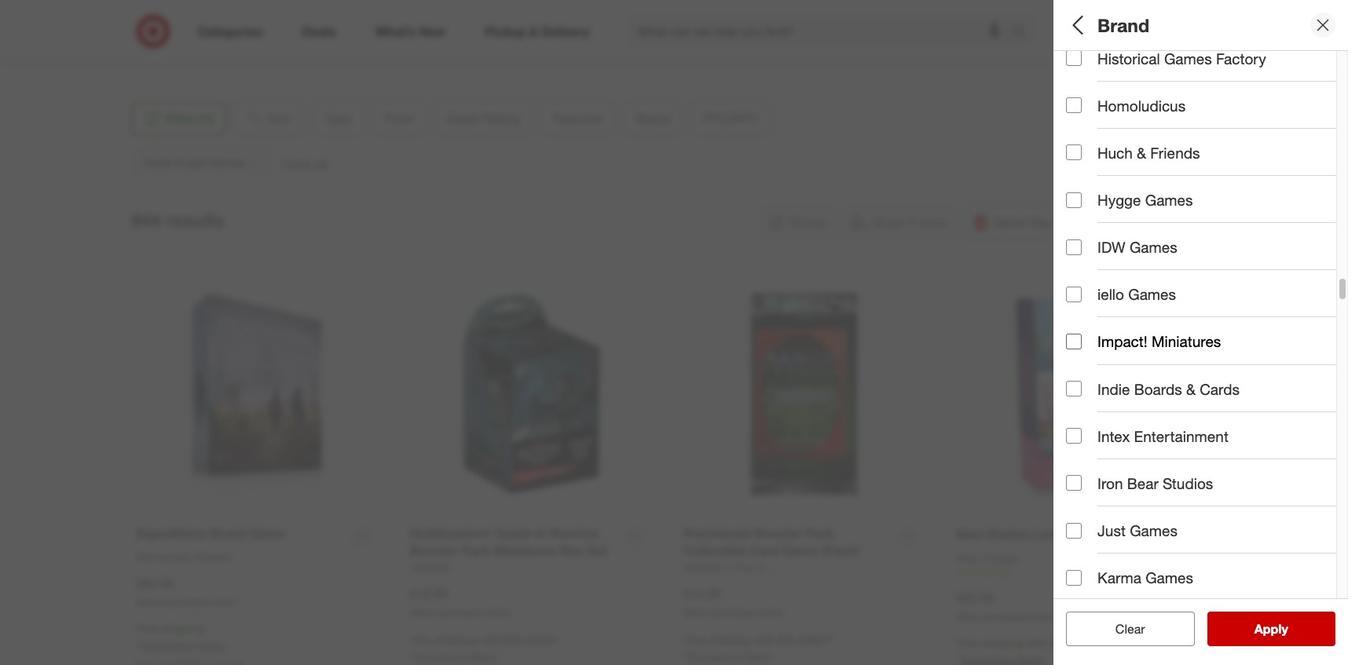 Task type: vqa. For each thing, say whether or not it's contained in the screenshot.
Free
yes



Task type: locate. For each thing, give the bounding box(es) containing it.
1 free shipping with $35 orders* * exclusions apply. from the left
[[410, 633, 560, 663]]

fpo/apo
[[1066, 342, 1134, 360]]

exclusions down $84.95 when purchased online
[[141, 639, 193, 652]]

results right see
[[1264, 621, 1305, 637]]

$50
[[1241, 137, 1258, 150]]

free shipping with $35 orders* * exclusions apply. down $18.99 when purchased online
[[410, 633, 560, 663]]

2 horizontal spatial games;
[[1248, 302, 1287, 315]]

results
[[166, 209, 224, 231], [1264, 621, 1305, 637]]

1 horizontal spatial results
[[1264, 621, 1305, 637]]

Karma Games checkbox
[[1066, 570, 1082, 586]]

with down $15.95 when purchased online
[[753, 633, 774, 647]]

& left cards
[[1186, 380, 1196, 398]]

online inside $15.95 when purchased online
[[758, 607, 783, 619]]

clear inside clear all button
[[1108, 621, 1137, 637]]

bear
[[1127, 474, 1159, 492]]

with
[[480, 633, 500, 647], [753, 633, 774, 647], [1027, 637, 1047, 650]]

2 horizontal spatial $35
[[1050, 637, 1068, 650]]

when for $18.99
[[410, 607, 435, 619]]

apply. down $84.95 when purchased online
[[196, 639, 226, 652]]

games; up homoludicus
[[1099, 82, 1137, 95]]

shipping down $18.99 when purchased online
[[435, 633, 477, 647]]

purchased
[[164, 597, 209, 608], [437, 607, 482, 619], [711, 607, 755, 619], [984, 611, 1029, 623]]

when inside $15.95 when purchased online
[[683, 607, 708, 619]]

price $0  –  $15; $15  –  $25; $25  –  $50; $50  –  $100; $100  –  
[[1066, 117, 1348, 150]]

Homoludicus checkbox
[[1066, 98, 1082, 113]]

$35 down $20.99 when purchased online
[[1050, 637, 1068, 650]]

search button
[[1006, 14, 1043, 52]]

when inside $20.99 when purchased online
[[957, 611, 981, 623]]

$35 down $18.99 when purchased online
[[503, 633, 521, 647]]

with down $20.99 when purchased online
[[1027, 637, 1047, 650]]

2 horizontal spatial apply.
[[743, 650, 772, 663]]

*
[[204, 622, 207, 636], [137, 639, 141, 652], [410, 650, 414, 663], [683, 650, 687, 663]]

apply. for $18.99
[[470, 650, 499, 663]]

filters
[[1093, 14, 1142, 36]]

drive
[[254, 13, 279, 26]]

1 vertical spatial results
[[1264, 621, 1305, 637]]

* down $84.95 when purchased online
[[204, 622, 207, 636]]

0 horizontal spatial exclusions
[[141, 639, 193, 652]]

1 horizontal spatial orders*
[[798, 633, 833, 647]]

exclusions apply. button down $84.95 when purchased online
[[141, 638, 226, 654]]

brand up "hr"
[[1066, 282, 1109, 300]]

& right art
[[1109, 302, 1116, 315]]

purchased down $18.99
[[437, 607, 482, 619]]

when down $18.99
[[410, 607, 435, 619]]

0 vertical spatial results
[[166, 209, 224, 231]]

2 horizontal spatial exclusions apply. button
[[687, 649, 772, 665]]

free shipping with $35 orders* * exclusions apply. for $18.99
[[410, 633, 560, 663]]

us
[[143, 45, 158, 58]]

free shipping with $35 orders* * exclusions apply.
[[410, 633, 560, 663], [683, 633, 833, 663]]

apply. down $15.95 when purchased online
[[743, 650, 772, 663]]

spiele;
[[1306, 302, 1340, 315]]

2 clear from the left
[[1115, 621, 1145, 637]]

25th
[[1181, 302, 1203, 315]]

purchased down '$15.95'
[[711, 607, 755, 619]]

0 horizontal spatial apply.
[[196, 639, 226, 652]]

shipping
[[162, 622, 204, 636], [435, 633, 477, 647], [708, 633, 750, 647], [982, 637, 1024, 650]]

$84.95 when purchased online
[[137, 576, 237, 608]]

brand inside the 'brand' dialog
[[1098, 14, 1149, 36]]

results inside button
[[1264, 621, 1305, 637]]

2 horizontal spatial exclusions
[[687, 650, 740, 663]]

orders*
[[524, 633, 560, 647], [798, 633, 833, 647], [1071, 637, 1107, 650]]

1 horizontal spatial with
[[753, 633, 774, 647]]

purchased inside $15.95 when purchased online
[[711, 607, 755, 619]]

online inside $18.99 when purchased online
[[485, 607, 510, 619]]

impact! miniatures
[[1098, 333, 1221, 351]]

* down $84.95
[[137, 639, 141, 652]]

What can we help you find? suggestions appear below search field
[[628, 14, 1017, 49]]

games right karma
[[1146, 569, 1193, 587]]

exclusions down $15.95 when purchased online
[[687, 650, 740, 663]]

1 horizontal spatial $35
[[777, 633, 794, 647]]

games right iello
[[1128, 285, 1176, 304]]

brand up historical at the right of the page
[[1098, 14, 1149, 36]]

all
[[1066, 14, 1088, 36]]

$35 for $18.99
[[503, 633, 521, 647]]

free shipping with $35 orders* * exclusions apply. for $15.95
[[683, 633, 833, 663]]

Iron Bear Studios checkbox
[[1066, 476, 1082, 491]]

free shipping with $35 orders* * exclusions apply. down $15.95 when purchased online
[[683, 633, 833, 663]]

1 horizontal spatial exclusions apply. button
[[414, 649, 499, 665]]

online inside $20.99 when purchased online
[[1031, 611, 1057, 623]]

exclusions apply. button down $15.95 when purchased online
[[687, 649, 772, 665]]

online inside $84.95 when purchased online
[[211, 597, 237, 608]]

purchased inside $20.99 when purchased online
[[984, 611, 1029, 623]]

online for $20.99
[[1031, 611, 1057, 623]]

free down $84.95
[[137, 622, 158, 636]]

games; left 2f-
[[1248, 302, 1287, 315]]

when down $84.95
[[137, 597, 161, 608]]

iello Games checkbox
[[1066, 287, 1082, 302]]

cards
[[1200, 380, 1240, 398]]

of
[[1176, 395, 1189, 413]]

iron bear studios
[[1098, 474, 1213, 492]]

purchased up free shipping * * exclusions apply.
[[164, 597, 209, 608]]

0 horizontal spatial $35
[[503, 633, 521, 647]]

all filters
[[1066, 14, 1142, 36]]

board
[[1066, 82, 1096, 95]]

1 horizontal spatial &
[[1137, 144, 1146, 162]]

results for 944 results
[[166, 209, 224, 231]]

purchased for $84.95
[[164, 597, 209, 608]]

exclusions apply. button down $18.99 when purchased online
[[414, 649, 499, 665]]

apply
[[1254, 621, 1288, 637]]

games right idw
[[1130, 238, 1177, 256]]

1 vertical spatial &
[[1109, 302, 1116, 315]]

1
[[1006, 567, 1011, 579]]

shipping for $18.99
[[435, 633, 477, 647]]

games down friends in the top right of the page
[[1145, 191, 1193, 209]]

apply.
[[196, 639, 226, 652], [470, 650, 499, 663], [743, 650, 772, 663]]

purchased down $20.99
[[984, 611, 1029, 623]]

free down '$15.95'
[[683, 633, 705, 647]]

games right the just
[[1130, 522, 1178, 540]]

hr
[[1076, 302, 1088, 315]]

$35
[[503, 633, 521, 647], [777, 633, 794, 647], [1050, 637, 1068, 650]]

2
[[1343, 302, 1348, 315]]

brand inside brand 0-hr art & technology; 25th century games; 2f-spiele; 2
[[1066, 282, 1109, 300]]

purchased inside $84.95 when purchased online
[[164, 597, 209, 608]]

free shipping with $35 orders*
[[957, 637, 1107, 650]]

0 vertical spatial brand
[[1098, 14, 1149, 36]]

shipping for $15.95
[[708, 633, 750, 647]]

shipping down $84.95 when purchased online
[[162, 622, 204, 636]]

&
[[1137, 144, 1146, 162], [1109, 302, 1116, 315], [1186, 380, 1196, 398]]

shipping down $20.99 when purchased online
[[982, 637, 1024, 650]]

$100
[[1307, 137, 1331, 150]]

shipping down $15.95 when purchased online
[[708, 633, 750, 647]]

clear down karma
[[1115, 621, 1145, 637]]

card
[[1140, 82, 1164, 95]]

1 horizontal spatial free shipping with $35 orders* * exclusions apply.
[[683, 633, 833, 663]]

exclusions for $18.99
[[414, 650, 467, 663]]

2 vertical spatial &
[[1186, 380, 1196, 398]]

results right 944
[[166, 209, 224, 231]]

boards
[[1134, 380, 1182, 398]]

games left the factory on the top right
[[1164, 49, 1212, 67]]

park
[[229, 13, 251, 26]]

1 horizontal spatial games;
[[1167, 82, 1205, 95]]

games for just
[[1130, 522, 1178, 540]]

with for $15.95
[[753, 633, 774, 647]]

hygge
[[1098, 191, 1141, 209]]

exclusions inside free shipping * * exclusions apply.
[[141, 639, 193, 652]]

brand 0-hr art & technology; 25th century games; 2f-spiele; 2
[[1066, 282, 1348, 315]]

purchased for $15.95
[[711, 607, 755, 619]]

free
[[137, 622, 158, 636], [410, 633, 432, 647], [683, 633, 705, 647], [957, 637, 979, 650]]

2f-
[[1290, 302, 1306, 315]]

$35 down $15.95 when purchased online
[[777, 633, 794, 647]]

games
[[1164, 49, 1212, 67], [1145, 191, 1193, 209], [1130, 238, 1177, 256], [1128, 285, 1176, 304], [1130, 522, 1178, 540], [1146, 569, 1193, 587]]

1 horizontal spatial apply.
[[470, 650, 499, 663]]

2 horizontal spatial with
[[1027, 637, 1047, 650]]

exclusions down $18.99 when purchased online
[[414, 650, 467, 663]]

with down $18.99 when purchased online
[[480, 633, 500, 647]]

apply button
[[1207, 612, 1336, 647]]

exclusions
[[141, 639, 193, 652], [414, 650, 467, 663], [687, 650, 740, 663]]

apply. for $15.95
[[743, 650, 772, 663]]

type board games; card games; collectible trading cards; ga
[[1066, 62, 1348, 95]]

when down $20.99
[[957, 611, 981, 623]]

2 free shipping with $35 orders* * exclusions apply. from the left
[[683, 633, 833, 663]]

purchased inside $18.99 when purchased online
[[437, 607, 482, 619]]

online
[[211, 597, 237, 608], [485, 607, 510, 619], [758, 607, 783, 619], [1031, 611, 1057, 623]]

1 vertical spatial brand
[[1066, 282, 1109, 300]]

exclusions apply. button
[[141, 638, 226, 654], [414, 649, 499, 665], [687, 649, 772, 665]]

0 horizontal spatial with
[[480, 633, 500, 647]]

* down '$15.95'
[[683, 650, 687, 663]]

homoludicus
[[1098, 96, 1186, 115]]

$35 for $15.95
[[777, 633, 794, 647]]

games;
[[1099, 82, 1137, 95], [1167, 82, 1205, 95], [1248, 302, 1287, 315]]

when inside $84.95 when purchased online
[[137, 597, 161, 608]]

when for $20.99
[[957, 611, 981, 623]]

exclusions apply. button for $15.95
[[687, 649, 772, 665]]

shipping inside free shipping * * exclusions apply.
[[162, 622, 204, 636]]

featured new
[[1066, 227, 1129, 260]]

1 horizontal spatial exclusions
[[414, 650, 467, 663]]

free inside free shipping * * exclusions apply.
[[137, 622, 158, 636]]

$100;
[[1277, 137, 1304, 150]]

games; inside brand 0-hr art & technology; 25th century games; 2f-spiele; 2
[[1248, 302, 1287, 315]]

944
[[131, 209, 161, 231]]

games; down historical games factory
[[1167, 82, 1205, 95]]

free down $20.99
[[957, 637, 979, 650]]

0 horizontal spatial &
[[1109, 302, 1116, 315]]

0 horizontal spatial free shipping with $35 orders* * exclusions apply.
[[410, 633, 560, 663]]

1 clear from the left
[[1108, 621, 1137, 637]]

2 horizontal spatial orders*
[[1071, 637, 1107, 650]]

apply. down $18.99 when purchased online
[[470, 650, 499, 663]]

ga
[[1338, 82, 1348, 95]]

intex entertainment
[[1098, 427, 1229, 445]]

rating
[[1112, 177, 1159, 195]]

& right huch
[[1137, 144, 1146, 162]]

clear inside clear button
[[1115, 621, 1145, 637]]

0 horizontal spatial orders*
[[524, 633, 560, 647]]

$15
[[1120, 137, 1138, 150]]

when down '$15.95'
[[683, 607, 708, 619]]

brand for brand
[[1098, 14, 1149, 36]]

results for see results
[[1264, 621, 1305, 637]]

0 horizontal spatial results
[[166, 209, 224, 231]]

games for historical
[[1164, 49, 1212, 67]]

clear left all
[[1108, 621, 1137, 637]]

clear button
[[1066, 612, 1195, 647]]

clear all button
[[1066, 612, 1195, 647]]

when inside $18.99 when purchased online
[[410, 607, 435, 619]]

brand
[[1098, 14, 1149, 36], [1066, 282, 1109, 300]]

entertainment
[[1134, 427, 1229, 445]]

Intex Entertainment checkbox
[[1066, 428, 1082, 444]]

free down $18.99
[[410, 633, 432, 647]]

shipping for $20.99
[[982, 637, 1024, 650]]

0 vertical spatial &
[[1137, 144, 1146, 162]]

factory
[[1216, 49, 1266, 67]]



Task type: describe. For each thing, give the bounding box(es) containing it.
Hygge Games checkbox
[[1066, 192, 1082, 208]]

0 horizontal spatial exclusions apply. button
[[141, 638, 226, 654]]

Historical Games Factory checkbox
[[1066, 50, 1082, 66]]

IDW Games checkbox
[[1066, 239, 1082, 255]]

orders* for $18.99
[[524, 633, 560, 647]]

guest rating
[[1066, 177, 1159, 195]]

online for $15.95
[[758, 607, 783, 619]]

hygge games
[[1098, 191, 1193, 209]]

$50;
[[1217, 137, 1238, 150]]

just
[[1098, 522, 1126, 540]]

brand for brand 0-hr art & technology; 25th century games; 2f-spiele; 2
[[1066, 282, 1109, 300]]

iello games
[[1098, 285, 1176, 304]]

type
[[1066, 62, 1099, 80]]

Include out of stock checkbox
[[1066, 396, 1082, 412]]

with for $18.99
[[480, 633, 500, 647]]

$18.99
[[410, 586, 448, 602]]

historical games factory
[[1098, 49, 1266, 67]]

idw
[[1098, 238, 1126, 256]]

$0
[[1066, 137, 1078, 150]]

all filters dialog
[[1054, 0, 1348, 665]]

historical
[[1098, 49, 1160, 67]]

$15;
[[1096, 137, 1117, 150]]

online for $18.99
[[485, 607, 510, 619]]

games for iello
[[1128, 285, 1176, 304]]

exclusions apply. button for $18.99
[[414, 649, 499, 665]]

free for $18.99
[[410, 633, 432, 647]]

clear for clear
[[1115, 621, 1145, 637]]

free for $15.95
[[683, 633, 705, 647]]

Impact! Miniatures checkbox
[[1066, 334, 1082, 350]]

* down $18.99
[[410, 650, 414, 663]]

commerce
[[171, 13, 226, 26]]

Just Games checkbox
[[1066, 523, 1082, 539]]

clear all
[[1108, 621, 1153, 637]]

free for $20.99
[[957, 637, 979, 650]]

fpo/apo button
[[1066, 326, 1348, 381]]

$20.99
[[957, 590, 995, 606]]

all
[[1141, 621, 1153, 637]]

$15.95
[[683, 586, 721, 602]]

exclusions for $15.95
[[687, 650, 740, 663]]

53719
[[211, 29, 242, 42]]

1 link
[[957, 566, 1200, 580]]

stock
[[1193, 395, 1230, 413]]

see
[[1238, 621, 1261, 637]]

clear for clear all
[[1108, 621, 1137, 637]]

cards;
[[1302, 82, 1335, 95]]

$35 for $20.99
[[1050, 637, 1068, 650]]

indie boards & cards
[[1098, 380, 1240, 398]]

include
[[1098, 395, 1146, 413]]

studios
[[1163, 474, 1213, 492]]

0 horizontal spatial games;
[[1099, 82, 1137, 95]]

collectible
[[1208, 82, 1261, 95]]

just games
[[1098, 522, 1178, 540]]

$25
[[1180, 137, 1198, 150]]

out
[[1150, 395, 1172, 413]]

featured
[[1066, 227, 1129, 245]]

iello
[[1098, 285, 1124, 304]]

0-
[[1066, 302, 1076, 315]]

century
[[1206, 302, 1245, 315]]

fitchburg
[[143, 29, 189, 42]]

2835
[[143, 13, 168, 26]]

miniatures
[[1152, 333, 1221, 351]]

guest rating button
[[1066, 161, 1348, 216]]

when for $15.95
[[683, 607, 708, 619]]

indie
[[1098, 380, 1130, 398]]

,
[[189, 29, 192, 42]]

with for $20.99
[[1027, 637, 1047, 650]]

online for $84.95
[[211, 597, 237, 608]]

2835 commerce park drive fitchburg , wi 53719 us
[[143, 13, 279, 58]]

purchased for $18.99
[[437, 607, 482, 619]]

$18.99 when purchased online
[[410, 586, 510, 619]]

Indie Boards & Cards checkbox
[[1066, 381, 1082, 397]]

apply. inside free shipping * * exclusions apply.
[[196, 639, 226, 652]]

art
[[1091, 302, 1106, 315]]

intex
[[1098, 427, 1130, 445]]

karma games
[[1098, 569, 1193, 587]]

brand dialog
[[1054, 0, 1348, 665]]

free shipping * * exclusions apply.
[[137, 622, 226, 652]]

2 horizontal spatial &
[[1186, 380, 1196, 398]]

when for $84.95
[[137, 597, 161, 608]]

wi
[[195, 29, 208, 42]]

friends
[[1150, 144, 1200, 162]]

karma
[[1098, 569, 1141, 587]]

include out of stock
[[1098, 395, 1230, 413]]

Huch & Friends checkbox
[[1066, 145, 1082, 161]]

944 results
[[131, 209, 224, 231]]

see results
[[1238, 621, 1305, 637]]

huch
[[1098, 144, 1133, 162]]

games for hygge
[[1145, 191, 1193, 209]]

search
[[1006, 25, 1043, 41]]

purchased for $20.99
[[984, 611, 1029, 623]]

huch & friends
[[1098, 144, 1200, 162]]

games for idw
[[1130, 238, 1177, 256]]

see results button
[[1207, 612, 1336, 647]]

trading
[[1264, 82, 1299, 95]]

new
[[1066, 247, 1088, 260]]

impact!
[[1098, 333, 1148, 351]]

games for karma
[[1146, 569, 1193, 587]]

technology;
[[1119, 302, 1178, 315]]

guest
[[1066, 177, 1108, 195]]

orders* for $20.99
[[1071, 637, 1107, 650]]

orders* for $15.95
[[798, 633, 833, 647]]

$84.95
[[137, 576, 174, 591]]

idw games
[[1098, 238, 1177, 256]]

& inside brand 0-hr art & technology; 25th century games; 2f-spiele; 2
[[1109, 302, 1116, 315]]



